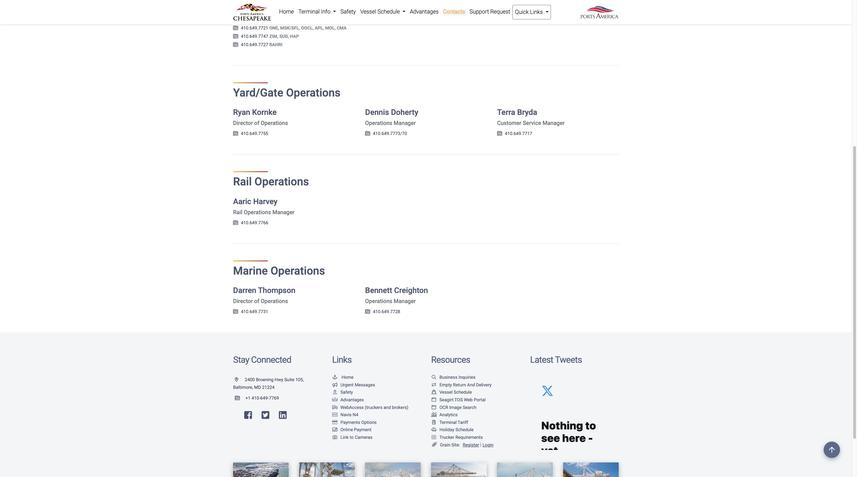 Task type: vqa. For each thing, say whether or not it's contained in the screenshot.
Terminal Tariff link in the bottom right of the page
yes



Task type: locate. For each thing, give the bounding box(es) containing it.
410.649.7755 link
[[233, 131, 268, 136]]

0 vertical spatial browser image
[[431, 398, 437, 403]]

rail inside aaric harvey rail operations manager
[[233, 209, 242, 216]]

home link up urgent
[[332, 375, 354, 380]]

go to top image
[[824, 442, 840, 458]]

1 horizontal spatial home
[[342, 375, 354, 380]]

of up 410.649.7755
[[254, 120, 259, 127]]

schedule
[[378, 8, 400, 15], [454, 390, 472, 395], [455, 427, 474, 433]]

1 vertical spatial safety link
[[332, 390, 353, 395]]

site:
[[452, 442, 460, 448]]

phone office image left 410.649.7727
[[233, 43, 238, 47]]

terminal up acl/gmg
[[298, 8, 320, 15]]

rail down aaric
[[233, 209, 242, 216]]

bahri
[[269, 42, 282, 47]]

0 vertical spatial terminal
[[298, 8, 320, 15]]

safety link for terminal info link
[[338, 5, 358, 19]]

advantages left contacts
[[410, 8, 439, 15]]

bullhorn image
[[332, 383, 338, 388]]

quick links link
[[513, 5, 551, 19]]

0 horizontal spatial vessel schedule link
[[358, 5, 408, 19]]

facebook square image
[[244, 411, 252, 420]]

director
[[233, 120, 253, 127], [233, 298, 253, 305]]

phone office image for 410.649.7746
[[233, 9, 238, 14]]

manager right the service
[[543, 120, 565, 127]]

exchange image
[[431, 383, 437, 388]]

register link
[[461, 442, 479, 448]]

safety up cma
[[340, 8, 356, 15]]

manager inside bennett creighton operations manager
[[394, 298, 416, 305]]

webaccess
[[340, 405, 364, 410]]

phone office image left 410.649.7766
[[233, 221, 238, 225]]

payments
[[340, 420, 360, 425]]

0 vertical spatial vessel schedule link
[[358, 5, 408, 19]]

requirements
[[455, 435, 483, 440]]

ryan kornke director of operations
[[233, 108, 288, 127]]

1 of from the top
[[254, 120, 259, 127]]

analytics
[[440, 412, 458, 418]]

home up urgent
[[342, 375, 354, 380]]

register
[[463, 442, 479, 448]]

holiday schedule link
[[431, 427, 474, 433]]

manager down doherty
[[394, 120, 416, 127]]

advantages link left contacts
[[408, 5, 441, 19]]

1 browser image from the top
[[431, 398, 437, 403]]

0 vertical spatial schedule
[[378, 8, 400, 15]]

dennis doherty operations manager
[[365, 108, 418, 127]]

0 horizontal spatial advantages
[[340, 397, 364, 403]]

to
[[350, 435, 354, 440]]

browser image for ocr
[[431, 406, 437, 410]]

phone office image inside 410.649.7728 link
[[365, 310, 370, 314]]

home link up msk/sfl,
[[277, 5, 296, 19]]

rail
[[233, 175, 252, 188], [233, 209, 242, 216]]

creighton
[[394, 286, 428, 295]]

bryda
[[517, 108, 537, 117]]

map marker alt image
[[235, 378, 244, 382]]

phone office image for 410.649.7755
[[233, 132, 238, 136]]

phone office image left 410.649.7748
[[233, 18, 238, 22]]

phone office image left "410.649.7746"
[[233, 9, 238, 14]]

schedule for right vessel schedule link
[[454, 390, 472, 395]]

phone office image left '410.649.7731'
[[233, 310, 238, 314]]

oocl,
[[301, 25, 314, 31]]

home
[[279, 8, 294, 15], [342, 375, 354, 380]]

browser image inside seagirt tos web portal link
[[431, 398, 437, 403]]

1 vertical spatial browser image
[[431, 406, 437, 410]]

0 horizontal spatial terminal
[[298, 8, 320, 15]]

yard/gate operations
[[233, 86, 341, 99]]

2 vertical spatial schedule
[[455, 427, 474, 433]]

0 vertical spatial safety link
[[338, 5, 358, 19]]

safety down urgent
[[340, 390, 353, 395]]

410.649.7721
[[241, 25, 268, 31]]

phone office image
[[233, 26, 238, 31], [233, 34, 238, 39], [365, 132, 370, 136], [235, 397, 245, 401]]

inquiries
[[459, 375, 476, 380]]

1 vertical spatial safety
[[340, 390, 353, 395]]

service
[[523, 120, 541, 127]]

1 vertical spatial vessel schedule link
[[431, 390, 472, 395]]

0 horizontal spatial home link
[[277, 5, 296, 19]]

portal
[[474, 397, 486, 403]]

advantages
[[410, 8, 439, 15], [340, 397, 364, 403]]

0 vertical spatial home link
[[277, 5, 296, 19]]

phone office image for 410.649.7747
[[233, 34, 238, 39]]

rail up aaric
[[233, 175, 252, 188]]

0 vertical spatial home
[[279, 8, 294, 15]]

1 vertical spatial director
[[233, 298, 253, 305]]

seagirt tos web portal link
[[431, 397, 486, 403]]

1 horizontal spatial vessel schedule
[[440, 390, 472, 395]]

of
[[254, 120, 259, 127], [254, 298, 259, 305]]

empty
[[440, 382, 452, 388]]

0 horizontal spatial advantages link
[[332, 397, 364, 403]]

phone office image left 410.649.7747
[[233, 34, 238, 39]]

+1 410-649-7769 link
[[233, 396, 279, 401]]

0 vertical spatial vessel
[[360, 8, 376, 15]]

1 vertical spatial rail
[[233, 209, 242, 216]]

phone office image inside 410.649.7731 link
[[233, 310, 238, 314]]

advantages link
[[408, 5, 441, 19], [332, 397, 364, 403]]

terminal info link
[[296, 5, 338, 19]]

operations inside ryan kornke director of operations
[[261, 120, 288, 127]]

urgent messages
[[340, 382, 375, 388]]

0 vertical spatial safety
[[340, 8, 356, 15]]

1 horizontal spatial terminal
[[440, 420, 457, 425]]

operations
[[286, 86, 341, 99], [261, 120, 288, 127], [365, 120, 392, 127], [255, 175, 309, 188], [244, 209, 271, 216], [271, 264, 325, 278], [261, 298, 288, 305], [365, 298, 392, 305]]

phone office image for 410.649.7773/70
[[365, 132, 370, 136]]

safety link for "urgent messages" "link" at the left of page
[[332, 390, 353, 395]]

2400
[[245, 377, 255, 383]]

phone office image inside 410.649.7766 link
[[233, 221, 238, 225]]

410.649.7747
[[241, 34, 268, 39]]

1 horizontal spatial links
[[530, 9, 543, 15]]

msk/sfl,
[[280, 25, 300, 31]]

stay
[[233, 355, 249, 365]]

evergreen,
[[269, 17, 290, 22]]

link
[[340, 435, 349, 440]]

of for kornke
[[254, 120, 259, 127]]

navis
[[340, 412, 352, 418]]

twitter square image
[[262, 411, 269, 420]]

phone office image left 410.649.7721
[[233, 26, 238, 31]]

messages
[[355, 382, 375, 388]]

1 vertical spatial terminal
[[440, 420, 457, 425]]

hwy
[[275, 377, 283, 383]]

zim,
[[269, 34, 278, 39]]

105,
[[295, 377, 304, 383]]

0 vertical spatial of
[[254, 120, 259, 127]]

linkedin image
[[279, 411, 287, 420]]

1 director from the top
[[233, 120, 253, 127]]

410.649.7728
[[373, 309, 400, 315]]

1 vertical spatial home link
[[332, 375, 354, 380]]

search
[[463, 405, 476, 410]]

1 vertical spatial schedule
[[454, 390, 472, 395]]

director inside darren thompson director of operations
[[233, 298, 253, 305]]

phone office image for +1 410-649-7769
[[235, 397, 245, 401]]

quick links
[[515, 9, 544, 15]]

advantages up webaccess
[[340, 397, 364, 403]]

phone office image inside '410.649.7773/70' 'link'
[[365, 132, 370, 136]]

terminal for terminal info
[[298, 8, 320, 15]]

0 vertical spatial rail
[[233, 175, 252, 188]]

410.649.7748 evergreen, acl/gmg
[[241, 17, 311, 22]]

ocr image search link
[[431, 405, 476, 410]]

options
[[361, 420, 377, 425]]

phone office image inside "410.649.7717" link
[[497, 132, 502, 136]]

links right quick
[[530, 9, 543, 15]]

1 vertical spatial vessel schedule
[[440, 390, 472, 395]]

director for darren
[[233, 298, 253, 305]]

browser image up analytics image
[[431, 406, 437, 410]]

1 horizontal spatial home link
[[332, 375, 354, 380]]

manager down harvey
[[272, 209, 295, 216]]

phone office image inside 410.649.7755 link
[[233, 132, 238, 136]]

1 vertical spatial of
[[254, 298, 259, 305]]

phone office image down customer
[[497, 132, 502, 136]]

safety link up cma
[[338, 5, 358, 19]]

vessel
[[360, 8, 376, 15], [440, 390, 453, 395]]

2400 broening hwy suite 105, baltimore, md 21224 link
[[233, 377, 304, 390]]

browser image inside ocr image search link
[[431, 406, 437, 410]]

2 of from the top
[[254, 298, 259, 305]]

1 vertical spatial advantages link
[[332, 397, 364, 403]]

anchor image
[[332, 376, 338, 380]]

operations inside dennis doherty operations manager
[[365, 120, 392, 127]]

1 safety from the top
[[340, 8, 356, 15]]

tos
[[455, 397, 463, 403]]

of inside darren thompson director of operations
[[254, 298, 259, 305]]

customer
[[497, 120, 521, 127]]

urgent
[[340, 382, 354, 388]]

support request
[[470, 8, 510, 15]]

phone office image for 410.649.7731
[[233, 310, 238, 314]]

of inside ryan kornke director of operations
[[254, 120, 259, 127]]

phone office image inside the +1 410-649-7769 'link'
[[235, 397, 245, 401]]

1 horizontal spatial advantages
[[410, 8, 439, 15]]

doherty
[[391, 108, 418, 117]]

login
[[483, 442, 494, 448]]

director down darren
[[233, 298, 253, 305]]

home up 'evergreen,'
[[279, 8, 294, 15]]

safety link down urgent
[[332, 390, 353, 395]]

ryan
[[233, 108, 250, 117]]

of up '410.649.7731'
[[254, 298, 259, 305]]

navis n4
[[340, 412, 358, 418]]

browser image for seagirt
[[431, 398, 437, 403]]

0 vertical spatial director
[[233, 120, 253, 127]]

hap
[[290, 34, 299, 39]]

links up anchor icon
[[332, 355, 352, 365]]

2 rail from the top
[[233, 209, 242, 216]]

manager down creighton
[[394, 298, 416, 305]]

0 vertical spatial advantages link
[[408, 5, 441, 19]]

home link for terminal info link
[[277, 5, 296, 19]]

410.649.7766 link
[[233, 220, 268, 225]]

phone office image left 410.649.7728
[[365, 310, 370, 314]]

browser image
[[431, 398, 437, 403], [431, 406, 437, 410]]

director down 'ryan'
[[233, 120, 253, 127]]

return
[[453, 382, 466, 388]]

1 vertical spatial vessel
[[440, 390, 453, 395]]

0 vertical spatial advantages
[[410, 8, 439, 15]]

delivery
[[476, 382, 492, 388]]

0 vertical spatial vessel schedule
[[360, 8, 401, 15]]

browser image down ship image
[[431, 398, 437, 403]]

suite
[[284, 377, 294, 383]]

(truckers
[[365, 405, 382, 410]]

of for thompson
[[254, 298, 259, 305]]

phone office image for 410.649.7717
[[497, 132, 502, 136]]

credit card front image
[[332, 428, 338, 433]]

phone office image for 410.649.7721
[[233, 26, 238, 31]]

one,
[[269, 25, 279, 31]]

holiday schedule
[[440, 427, 474, 433]]

0 horizontal spatial links
[[332, 355, 352, 365]]

trucker requirements link
[[431, 435, 483, 440]]

0 horizontal spatial vessel
[[360, 8, 376, 15]]

2 browser image from the top
[[431, 406, 437, 410]]

aaric harvey rail operations manager
[[233, 197, 295, 216]]

2 director from the top
[[233, 298, 253, 305]]

director inside ryan kornke director of operations
[[233, 120, 253, 127]]

truck container image
[[332, 406, 338, 410]]

analytics image
[[431, 413, 437, 418]]

yard/gate
[[233, 86, 283, 99]]

terminal down analytics
[[440, 420, 457, 425]]

phone office image down baltimore,
[[235, 397, 245, 401]]

phone office image
[[233, 9, 238, 14], [233, 18, 238, 22], [233, 43, 238, 47], [233, 132, 238, 136], [497, 132, 502, 136], [233, 221, 238, 225], [233, 310, 238, 314], [365, 310, 370, 314]]

phone office image left 410.649.7773/70
[[365, 132, 370, 136]]

operations inside aaric harvey rail operations manager
[[244, 209, 271, 216]]

phone office image left 410.649.7755
[[233, 132, 238, 136]]

advantages link up webaccess
[[332, 397, 364, 403]]



Task type: describe. For each thing, give the bounding box(es) containing it.
seagirt
[[440, 397, 454, 403]]

darren thompson director of operations
[[233, 286, 295, 305]]

1 horizontal spatial advantages link
[[408, 5, 441, 19]]

phone office image for 410.649.7727
[[233, 43, 238, 47]]

acl/gmg
[[292, 17, 311, 22]]

request
[[490, 8, 510, 15]]

search image
[[431, 376, 437, 380]]

2400 broening hwy suite 105, baltimore, md 21224
[[233, 377, 304, 390]]

0 horizontal spatial home
[[279, 8, 294, 15]]

navis n4 link
[[332, 412, 358, 418]]

ocr
[[440, 405, 448, 410]]

+1 410-649-7769
[[245, 396, 279, 401]]

operations inside bennett creighton operations manager
[[365, 298, 392, 305]]

brokers)
[[392, 405, 408, 410]]

holiday
[[440, 427, 454, 433]]

410-
[[252, 396, 260, 401]]

410.649.7727
[[241, 42, 268, 47]]

aaric
[[233, 197, 251, 206]]

0 horizontal spatial vessel schedule
[[360, 8, 401, 15]]

and
[[467, 382, 475, 388]]

410.649.7731
[[241, 309, 268, 315]]

business inquiries link
[[431, 375, 476, 380]]

camera image
[[332, 436, 338, 440]]

grain site: register | login
[[440, 442, 494, 448]]

support
[[470, 8, 489, 15]]

md
[[254, 385, 261, 390]]

ocr image search
[[440, 405, 476, 410]]

login link
[[483, 442, 494, 448]]

410.649.7727 bahri
[[241, 42, 282, 47]]

+1
[[245, 396, 250, 401]]

link to cameras link
[[332, 435, 373, 440]]

phone office image for 410.649.7766
[[233, 221, 238, 225]]

kornke
[[252, 108, 277, 117]]

manager inside terra bryda customer service manager
[[543, 120, 565, 127]]

cameras
[[355, 435, 373, 440]]

contacts
[[443, 8, 465, 15]]

container storage image
[[332, 413, 338, 418]]

webaccess (truckers and brokers) link
[[332, 405, 408, 410]]

terminal tariff link
[[431, 420, 468, 425]]

file invoice image
[[431, 421, 437, 425]]

bells image
[[431, 428, 437, 433]]

phone office image for 410.649.7748
[[233, 18, 238, 22]]

410.649.7755
[[241, 131, 268, 136]]

terminal for terminal tariff
[[440, 420, 457, 425]]

user hard hat image
[[332, 391, 338, 395]]

manager inside dennis doherty operations manager
[[394, 120, 416, 127]]

410.649.7731 link
[[233, 309, 268, 315]]

410.649.7746 msc
[[241, 9, 279, 14]]

online payment
[[340, 427, 372, 433]]

darren
[[233, 286, 256, 295]]

1 vertical spatial home
[[342, 375, 354, 380]]

broening
[[256, 377, 274, 383]]

649-
[[260, 396, 269, 401]]

21224
[[262, 385, 275, 390]]

terra bryda customer service manager
[[497, 108, 565, 127]]

online
[[340, 427, 353, 433]]

phone office image for 410.649.7728
[[365, 310, 370, 314]]

manager inside aaric harvey rail operations manager
[[272, 209, 295, 216]]

empty return and delivery
[[440, 382, 492, 388]]

2 safety from the top
[[340, 390, 353, 395]]

bennett creighton operations manager
[[365, 286, 428, 305]]

ship image
[[431, 391, 437, 395]]

marine operations
[[233, 264, 325, 278]]

dennis
[[365, 108, 389, 117]]

1 vertical spatial links
[[332, 355, 352, 365]]

image
[[449, 405, 462, 410]]

seagirt tos web portal
[[440, 397, 486, 403]]

1 vertical spatial advantages
[[340, 397, 364, 403]]

payments options
[[340, 420, 377, 425]]

410.649.7721 one, msk/sfl, oocl, apl, mol, cma
[[241, 25, 347, 31]]

business
[[440, 375, 457, 380]]

410.649.7717
[[505, 131, 532, 136]]

trucker
[[440, 435, 454, 440]]

msc
[[269, 9, 279, 14]]

operations inside darren thompson director of operations
[[261, 298, 288, 305]]

wheat image
[[431, 442, 437, 447]]

1 horizontal spatial vessel
[[440, 390, 453, 395]]

payment
[[354, 427, 372, 433]]

bennett
[[365, 286, 392, 295]]

empty return and delivery link
[[431, 382, 492, 388]]

latest
[[530, 355, 553, 365]]

1 rail from the top
[[233, 175, 252, 188]]

contacts link
[[441, 5, 467, 19]]

info
[[321, 8, 330, 15]]

analytics link
[[431, 412, 458, 418]]

and
[[384, 405, 391, 410]]

webaccess (truckers and brokers)
[[340, 405, 408, 410]]

1 horizontal spatial vessel schedule link
[[431, 390, 472, 395]]

quick
[[515, 9, 529, 15]]

cma
[[337, 25, 347, 31]]

trucker requirements
[[440, 435, 483, 440]]

web
[[464, 397, 473, 403]]

0 vertical spatial links
[[530, 9, 543, 15]]

thompson
[[258, 286, 295, 295]]

schedule for holiday schedule link
[[455, 427, 474, 433]]

link to cameras
[[340, 435, 373, 440]]

terminal tariff
[[440, 420, 468, 425]]

home link for "urgent messages" "link" at the left of page
[[332, 375, 354, 380]]

credit card image
[[332, 421, 338, 425]]

connected
[[251, 355, 291, 365]]

410.649.7747 zim, sud, hap
[[241, 34, 299, 39]]

410.649.7773/70 link
[[365, 131, 407, 136]]

n4
[[353, 412, 358, 418]]

director for ryan
[[233, 120, 253, 127]]

410.649.7746
[[241, 9, 268, 14]]

410.649.7748
[[241, 17, 268, 22]]

hand receiving image
[[332, 398, 338, 403]]

baltimore,
[[233, 385, 253, 390]]

list alt image
[[431, 436, 437, 440]]



